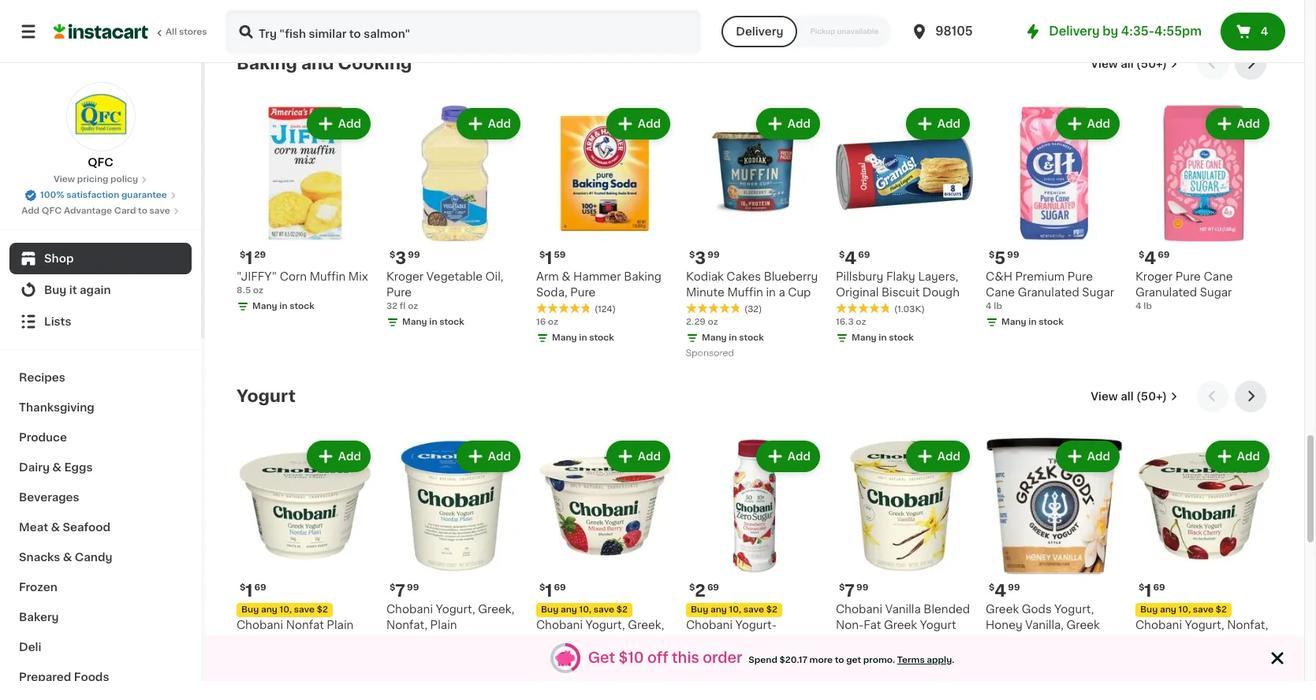 Task type: vqa. For each thing, say whether or not it's contained in the screenshot.


Task type: locate. For each thing, give the bounding box(es) containing it.
0 horizontal spatial nonfat,
[[387, 620, 428, 631]]

yogurt, inside chobani yogurt, greek, low-fat, mixed berry, blended
[[586, 620, 625, 631]]

add for chobani yogurt, nonfat, greek, black cherry on the bottom
[[1238, 451, 1261, 462]]

0 horizontal spatial plain
[[327, 620, 354, 631]]

4 any from the left
[[1160, 606, 1177, 615]]

1 plain from the left
[[327, 620, 354, 631]]

many down kroger vegetable oil, pure 32 fl oz
[[402, 318, 427, 327]]

& for snacks
[[63, 552, 72, 563]]

& inside arm & hammer baking soda, pure
[[562, 271, 571, 282]]

0 vertical spatial sponsored badge image
[[686, 16, 734, 25]]

0 horizontal spatial delivery
[[736, 26, 784, 37]]

2 view all (50+) from the top
[[1091, 391, 1167, 402]]

$ inside $ 5 99
[[989, 251, 995, 260]]

16 oz
[[536, 318, 558, 327]]

1 any from the left
[[261, 606, 278, 615]]

2 kroger from the left
[[1136, 271, 1173, 282]]

add for kroger vegetable oil, pure
[[488, 118, 511, 129]]

0 horizontal spatial to
[[138, 207, 147, 215]]

kroger inside kroger pure cane granulated sugar 4 lb
[[1136, 271, 1173, 282]]

corn
[[280, 271, 307, 282]]

0 horizontal spatial baking
[[237, 55, 297, 72]]

$ inside $ 4 99
[[989, 584, 995, 592]]

non-
[[836, 620, 864, 631]]

1 vertical spatial view all (50+) button
[[1085, 381, 1185, 413]]

1 vertical spatial blended
[[536, 652, 583, 663]]

1 vertical spatial greek,
[[628, 620, 664, 631]]

2 horizontal spatial greek,
[[1136, 636, 1172, 647]]

$ up cultured
[[689, 584, 695, 592]]

$ 1 59
[[540, 250, 566, 267]]

item carousel region
[[237, 48, 1273, 368], [237, 381, 1273, 682]]

yogurt, inside chobani yogurt, nonfat, greek, black cherry on the bottom
[[1185, 620, 1225, 631]]

$2 up yogurt-
[[766, 606, 778, 615]]

item carousel region containing baking and cooking
[[237, 48, 1273, 368]]

69 inside $ 2 69
[[707, 584, 719, 592]]

1 vertical spatial yogurt
[[920, 620, 957, 631]]

0 horizontal spatial cane
[[986, 287, 1015, 298]]

view all (50+)
[[1091, 58, 1167, 69], [1091, 391, 1167, 402]]

99 inside $ 5 99
[[1008, 251, 1020, 260]]

1 horizontal spatial greek,
[[628, 620, 664, 631]]

1 3 from the left
[[395, 250, 406, 267]]

99 up kroger vegetable oil, pure 32 fl oz
[[408, 251, 420, 260]]

None search field
[[226, 9, 702, 54]]

1 vertical spatial dairy
[[737, 636, 767, 647]]

$ inside $ 2 69
[[689, 584, 695, 592]]

add for pillsbury flaky layers, original biscuit dough
[[938, 118, 961, 129]]

many in stock down promo.
[[852, 667, 914, 675]]

2 3 from the left
[[695, 250, 706, 267]]

1 vertical spatial fl
[[693, 667, 699, 675]]

get $10 off this order spend $20.17 more to get promo. terms apply .
[[588, 651, 955, 665]]

blended down 'low-'
[[536, 652, 583, 663]]

any up the fat,
[[561, 606, 577, 615]]

in down kroger vegetable oil, pure 32 fl oz
[[429, 318, 437, 327]]

view all (50+) for buy any 10, save $2
[[1091, 391, 1167, 402]]

99 up "kodiak"
[[708, 251, 720, 260]]

1 horizontal spatial $ 1 69
[[540, 583, 566, 600]]

& right "meat"
[[51, 522, 60, 533]]

many
[[252, 302, 277, 311], [402, 318, 427, 327], [1002, 318, 1027, 327], [552, 334, 577, 342], [702, 334, 727, 342], [852, 334, 877, 342], [852, 667, 877, 675]]

99 up chobani yogurt, greek, nonfat, plain
[[407, 584, 419, 592]]

muffin left mix
[[310, 271, 346, 282]]

yogurt, for chobani yogurt, nonfat, greek, black cherry on the bottom
[[1185, 620, 1225, 631]]

add button for c&h premium pure cane granulated sugar
[[1058, 110, 1119, 138]]

1 vertical spatial to
[[835, 656, 844, 665]]

qfc down 100%
[[42, 207, 62, 215]]

yogurt, inside chobani yogurt, greek, nonfat, plain
[[436, 604, 475, 615]]

blended right the vanilla
[[924, 604, 970, 615]]

2 item carousel region from the top
[[237, 381, 1273, 682]]

drink,
[[770, 636, 802, 647]]

sponsored badge image
[[686, 16, 734, 25], [686, 349, 734, 358]]

inspired
[[758, 667, 803, 678]]

chobani inside chobani yogurt- cultured dairy drink, zero sugar, strawberry cheesecake inspired
[[686, 620, 733, 631]]

2 sugar from the left
[[1200, 287, 1232, 298]]

buy for chobani yogurt, greek, low-fat, mixed berry, blended
[[541, 606, 559, 615]]

0 vertical spatial qfc
[[88, 157, 113, 168]]

1 horizontal spatial nonfat,
[[1228, 620, 1269, 631]]

add button
[[308, 110, 369, 138], [458, 110, 519, 138], [608, 110, 669, 138], [758, 110, 819, 138], [908, 110, 969, 138], [1058, 110, 1119, 138], [1208, 110, 1268, 138], [308, 443, 369, 471], [458, 443, 519, 471], [608, 443, 669, 471], [758, 443, 819, 471], [908, 443, 969, 471], [1058, 443, 1119, 471], [1208, 443, 1268, 471]]

cherry
[[1208, 636, 1246, 647]]

any for greek,
[[1160, 606, 1177, 615]]

10, for dairy
[[729, 606, 742, 615]]

0 horizontal spatial qfc
[[42, 207, 62, 215]]

in down "jiffy" corn muffin mix 8.5 oz
[[280, 302, 288, 311]]

$ 4 69 up pillsbury
[[839, 250, 870, 267]]

0 vertical spatial cane
[[1204, 271, 1233, 282]]

$2 up cherry
[[1216, 606, 1227, 615]]

1 vertical spatial qfc
[[42, 207, 62, 215]]

1 lb from the left
[[994, 302, 1003, 311]]

view all (50+) button
[[1085, 48, 1185, 80], [1085, 381, 1185, 413]]

3 up "kodiak"
[[695, 250, 706, 267]]

delivery by 4:35-4:55pm
[[1049, 25, 1202, 37]]

0 horizontal spatial dairy
[[19, 462, 50, 473]]

lists
[[44, 316, 71, 327]]

buy any 10, save $2 up chobani nonfat plain greek yogurt
[[241, 606, 328, 615]]

99 for kroger vegetable oil, pure
[[408, 251, 420, 260]]

yogurt, for chobani yogurt, greek, low-fat, mixed berry, blended
[[586, 620, 625, 631]]

1 horizontal spatial lb
[[1144, 302, 1152, 311]]

0 vertical spatial blended
[[924, 604, 970, 615]]

& left eggs
[[52, 462, 62, 473]]

qfc up view pricing policy link
[[88, 157, 113, 168]]

2 10, from the left
[[579, 606, 592, 615]]

1 up chobani nonfat plain greek yogurt
[[246, 583, 253, 600]]

buy any 10, save $2 for greek,
[[1141, 606, 1227, 615]]

terms
[[897, 656, 925, 665]]

69
[[858, 251, 870, 260], [1158, 251, 1170, 260], [254, 584, 266, 592], [554, 584, 566, 592], [707, 584, 719, 592], [1154, 584, 1166, 592]]

0 horizontal spatial muffin
[[310, 271, 346, 282]]

3 any from the left
[[711, 606, 727, 615]]

baking and cooking
[[237, 55, 412, 72]]

view for baking and cooking
[[1091, 58, 1118, 69]]

save for chobani yogurt- cultured dairy drink, zero sugar, strawberry cheesecake inspired
[[744, 606, 764, 615]]

yogurt, up vanilla,
[[1055, 604, 1094, 615]]

fl inside kroger vegetable oil, pure 32 fl oz
[[400, 302, 406, 311]]

granulated
[[1018, 287, 1080, 298], [1136, 287, 1198, 298]]

1 up 'low-'
[[545, 583, 553, 600]]

any down $ 2 69
[[711, 606, 727, 615]]

(124)
[[595, 305, 616, 314]]

2 any from the left
[[561, 606, 577, 615]]

sugar
[[1083, 287, 1115, 298], [1200, 287, 1232, 298]]

fl
[[400, 302, 406, 311], [693, 667, 699, 675]]

cooking
[[338, 55, 412, 72]]

fat,
[[564, 636, 585, 647]]

2 lb from the left
[[1144, 302, 1152, 311]]

policy
[[110, 175, 138, 184]]

7 up chobani yogurt, greek, nonfat, plain
[[395, 583, 405, 600]]

buy for chobani yogurt, nonfat, greek, black cherry on the bottom
[[1141, 606, 1158, 615]]

0 vertical spatial to
[[138, 207, 147, 215]]

99 for chobani yogurt, greek, nonfat, plain
[[407, 584, 419, 592]]

1 $ 3 99 from the left
[[390, 250, 420, 267]]

8.5
[[237, 286, 251, 295]]

0 horizontal spatial 7
[[395, 583, 405, 600]]

oz inside kroger vegetable oil, pure 32 fl oz
[[408, 302, 418, 311]]

1 horizontal spatial $ 4 69
[[1139, 250, 1170, 267]]

10, up the fat,
[[579, 606, 592, 615]]

all
[[1121, 58, 1134, 69], [1121, 391, 1134, 402]]

buy any 10, save $2 up yogurt-
[[691, 606, 778, 615]]

yogurt, inside greek gods yogurt, honey vanilla, greek style
[[1055, 604, 1094, 615]]

stock down "jiffy" corn muffin mix 8.5 oz
[[290, 302, 315, 311]]

69 up pillsbury
[[858, 251, 870, 260]]

buy left it on the left of the page
[[44, 285, 67, 296]]

add button for arm & hammer baking soda, pure
[[608, 110, 669, 138]]

0 vertical spatial 32
[[387, 302, 398, 311]]

add qfc advantage card to save
[[21, 207, 170, 215]]

(65)
[[445, 638, 463, 647]]

to left get
[[835, 656, 844, 665]]

blended inside chobani vanilla blended non-fat greek yogurt
[[924, 604, 970, 615]]

99 up honey
[[1008, 584, 1020, 592]]

1 left the 59
[[545, 250, 553, 267]]

service type group
[[722, 16, 892, 47]]

(32)
[[745, 305, 762, 314]]

4 10, from the left
[[1179, 606, 1191, 615]]

1 kroger from the left
[[387, 271, 424, 282]]

kroger for granulated
[[1136, 271, 1173, 282]]

3 $2 from the left
[[766, 606, 778, 615]]

1 (50+) from the top
[[1137, 58, 1167, 69]]

0 horizontal spatial sugar
[[1083, 287, 1115, 298]]

$2 for cultured
[[766, 606, 778, 615]]

honey
[[986, 620, 1023, 631]]

0 vertical spatial muffin
[[310, 271, 346, 282]]

1 horizontal spatial blended
[[924, 604, 970, 615]]

oz
[[253, 286, 263, 295], [408, 302, 418, 311], [548, 318, 558, 327], [708, 318, 718, 327], [856, 318, 866, 327], [849, 651, 860, 659], [702, 667, 712, 675]]

1 up the
[[1145, 583, 1152, 600]]

1 sugar from the left
[[1083, 287, 1115, 298]]

chobani inside chobani nonfat plain greek yogurt
[[237, 620, 283, 631]]

1 horizontal spatial delivery
[[1049, 25, 1100, 37]]

all stores link
[[54, 9, 208, 54]]

in left a
[[766, 287, 776, 298]]

& for arm
[[562, 271, 571, 282]]

buy any 10, save $2 up black
[[1141, 606, 1227, 615]]

1 vertical spatial all
[[1121, 391, 1134, 402]]

99 for c&h premium pure cane granulated sugar
[[1008, 251, 1020, 260]]

oz inside "jiffy" corn muffin mix 8.5 oz
[[253, 286, 263, 295]]

4 buy any 10, save $2 from the left
[[1141, 606, 1227, 615]]

to
[[138, 207, 147, 215], [835, 656, 844, 665]]

guarantee
[[121, 191, 167, 200]]

nonfat,
[[387, 620, 428, 631], [1228, 620, 1269, 631]]

4:55pm
[[1155, 25, 1202, 37]]

kodiak
[[686, 271, 724, 282]]

69 for chobani yogurt- cultured dairy drink, zero sugar, strawberry cheesecake inspired
[[707, 584, 719, 592]]

product group containing 2
[[686, 438, 824, 682]]

0 vertical spatial dairy
[[19, 462, 50, 473]]

99 inside $ 4 99
[[1008, 584, 1020, 592]]

dairy
[[19, 462, 50, 473], [737, 636, 767, 647]]

add for greek gods yogurt, honey vanilla, greek style
[[1088, 451, 1111, 462]]

69 up chobani nonfat plain greek yogurt
[[254, 584, 266, 592]]

99 for chobani vanilla blended non-fat greek yogurt
[[857, 584, 869, 592]]

nonfat
[[286, 620, 324, 631]]

0 vertical spatial view all (50+)
[[1091, 58, 1167, 69]]

baking right hammer
[[624, 271, 662, 282]]

0 vertical spatial item carousel region
[[237, 48, 1273, 368]]

0 vertical spatial fl
[[400, 302, 406, 311]]

any up black
[[1160, 606, 1177, 615]]

Search field
[[227, 11, 700, 52]]

1 $ 7 99 from the left
[[390, 583, 419, 600]]

2 $ 4 69 from the left
[[1139, 250, 1170, 267]]

& left candy
[[63, 552, 72, 563]]

save up nonfat
[[294, 606, 315, 615]]

buy up chobani nonfat plain greek yogurt
[[241, 606, 259, 615]]

delivery for delivery
[[736, 26, 784, 37]]

0 horizontal spatial kroger
[[387, 271, 424, 282]]

view pricing policy link
[[54, 174, 148, 186]]

stores
[[179, 28, 207, 36]]

chobani for nonfat,
[[387, 604, 433, 615]]

view all (50+) button for buy any 10, save $2
[[1085, 381, 1185, 413]]

many down c&h premium pure cane granulated sugar 4 lb
[[1002, 318, 1027, 327]]

cane inside kroger pure cane granulated sugar 4 lb
[[1204, 271, 1233, 282]]

1 item carousel region from the top
[[237, 48, 1273, 368]]

69 for chobani nonfat plain greek yogurt
[[254, 584, 266, 592]]

1 $ 4 69 from the left
[[839, 250, 870, 267]]

chobani nonfat plain greek yogurt
[[237, 620, 354, 647]]

eggs
[[64, 462, 93, 473]]

1 horizontal spatial baking
[[624, 271, 662, 282]]

2 vertical spatial yogurt
[[273, 636, 309, 647]]

69 right 2
[[707, 584, 719, 592]]

2 $ 1 69 from the left
[[540, 583, 566, 600]]

10, up nonfat
[[280, 606, 292, 615]]

style
[[986, 636, 1015, 647]]

2 granulated from the left
[[1136, 287, 1198, 298]]

0 horizontal spatial $ 7 99
[[390, 583, 419, 600]]

1 horizontal spatial sugar
[[1200, 287, 1232, 298]]

yogurt inside chobani vanilla blended non-fat greek yogurt
[[920, 620, 957, 631]]

2 sponsored badge image from the top
[[686, 349, 734, 358]]

many in stock
[[252, 302, 315, 311], [402, 318, 465, 327], [1002, 318, 1064, 327], [552, 334, 614, 342], [702, 334, 764, 342], [852, 334, 914, 342], [852, 667, 914, 675]]

dairy & eggs link
[[9, 453, 192, 483]]

greek, inside chobani yogurt, nonfat, greek, black cherry on the bottom
[[1136, 636, 1172, 647]]

1 vertical spatial item carousel region
[[237, 381, 1273, 682]]

chobani inside chobani vanilla blended non-fat greek yogurt
[[836, 604, 883, 615]]

yogurt, up black
[[1185, 620, 1225, 631]]

7 for chobani vanilla blended non-fat greek yogurt
[[845, 583, 855, 600]]

save up yogurt-
[[744, 606, 764, 615]]

2 vertical spatial greek,
[[1136, 636, 1172, 647]]

kroger for pure
[[387, 271, 424, 282]]

1 horizontal spatial kroger
[[1136, 271, 1173, 282]]

plain up (65)
[[430, 620, 457, 631]]

cane
[[1204, 271, 1233, 282], [986, 287, 1015, 298]]

2.29
[[686, 318, 706, 327]]

satisfaction
[[66, 191, 119, 200]]

2 $2 from the left
[[617, 606, 628, 615]]

vanilla,
[[1026, 620, 1064, 631]]

$ left the 59
[[540, 251, 545, 260]]

100%
[[40, 191, 64, 200]]

buy for chobani yogurt- cultured dairy drink, zero sugar, strawberry cheesecake inspired
[[691, 606, 709, 615]]

pure inside kroger pure cane granulated sugar 4 lb
[[1176, 271, 1201, 282]]

yogurt-
[[736, 620, 777, 631]]

1 horizontal spatial 32
[[836, 651, 847, 659]]

any up chobani nonfat plain greek yogurt
[[261, 606, 278, 615]]

dairy down produce
[[19, 462, 50, 473]]

0 horizontal spatial blended
[[536, 652, 583, 663]]

stock down c&h premium pure cane granulated sugar 4 lb
[[1039, 318, 1064, 327]]

2 view all (50+) button from the top
[[1085, 381, 1185, 413]]

stock down the (1.03k)
[[889, 334, 914, 342]]

buy down 2
[[691, 606, 709, 615]]

cane inside c&h premium pure cane granulated sugar 4 lb
[[986, 287, 1015, 298]]

kroger inside kroger vegetable oil, pure 32 fl oz
[[387, 271, 424, 282]]

1 granulated from the left
[[1018, 287, 1080, 298]]

buy any 10, save $2 for dairy
[[691, 606, 778, 615]]

$ up c&h at the top right
[[989, 251, 995, 260]]

1 view all (50+) from the top
[[1091, 58, 1167, 69]]

$ 7 99 up chobani yogurt, greek, nonfat, plain
[[390, 583, 419, 600]]

chobani inside chobani yogurt, greek, low-fat, mixed berry, blended
[[536, 620, 583, 631]]

69 for chobani yogurt, greek, low-fat, mixed berry, blended
[[554, 584, 566, 592]]

$2 for nonfat,
[[1216, 606, 1227, 615]]

0 vertical spatial view
[[1091, 58, 1118, 69]]

dairy inside chobani yogurt- cultured dairy drink, zero sugar, strawberry cheesecake inspired
[[737, 636, 767, 647]]

0 vertical spatial all
[[1121, 58, 1134, 69]]

2 $ 3 99 from the left
[[689, 250, 720, 267]]

1 horizontal spatial fl
[[693, 667, 699, 675]]

chobani inside chobani yogurt, nonfat, greek, black cherry on the bottom
[[1136, 620, 1183, 631]]

2 all from the top
[[1121, 391, 1134, 402]]

to inside "link"
[[138, 207, 147, 215]]

4 inside kroger pure cane granulated sugar 4 lb
[[1136, 302, 1142, 311]]

1 vertical spatial muffin
[[728, 287, 763, 298]]

greek, for buy any 10, save $2
[[628, 620, 664, 631]]

0 horizontal spatial 32
[[387, 302, 398, 311]]

hammer
[[574, 271, 621, 282]]

chobani inside chobani yogurt, greek, nonfat, plain
[[387, 604, 433, 615]]

0 vertical spatial (50+)
[[1137, 58, 1167, 69]]

2 nonfat, from the left
[[1228, 620, 1269, 631]]

add button for chobani vanilla blended non-fat greek yogurt
[[908, 443, 969, 471]]

0 horizontal spatial 3
[[395, 250, 406, 267]]

1 all from the top
[[1121, 58, 1134, 69]]

.
[[952, 656, 955, 665]]

99 right 5
[[1008, 251, 1020, 260]]

69 up chobani yogurt, nonfat, greek, black cherry on the bottom on the right of page
[[1154, 584, 1166, 592]]

arm & hammer baking soda, pure
[[536, 271, 662, 298]]

$2 for plain
[[317, 606, 328, 615]]

pricing
[[77, 175, 108, 184]]

$ up chobani yogurt, greek, nonfat, plain
[[390, 584, 395, 592]]

premium
[[1016, 271, 1065, 282]]

many in stock down 2.29 oz
[[702, 334, 764, 342]]

$ left 29
[[240, 251, 246, 260]]

3 10, from the left
[[729, 606, 742, 615]]

add button for chobani yogurt- cultured dairy drink, zero sugar, strawberry cheesecake inspired
[[758, 443, 819, 471]]

2 horizontal spatial $ 1 69
[[1139, 583, 1166, 600]]

buy any 10, save $2 for greek
[[241, 606, 328, 615]]

1 vertical spatial baking
[[624, 271, 662, 282]]

delivery inside button
[[736, 26, 784, 37]]

59
[[554, 251, 566, 260]]

1 nonfat, from the left
[[387, 620, 428, 631]]

muffin inside kodiak cakes blueberry minute muffin in a cup
[[728, 287, 763, 298]]

add for arm & hammer baking soda, pure
[[638, 118, 661, 129]]

nonfat, inside chobani yogurt, greek, nonfat, plain
[[387, 620, 428, 631]]

2 vertical spatial view
[[1091, 391, 1118, 402]]

greek,
[[478, 604, 515, 615], [628, 620, 664, 631], [1136, 636, 1172, 647]]

to down guarantee
[[138, 207, 147, 215]]

$ up chobani nonfat plain greek yogurt
[[240, 584, 246, 592]]

0 horizontal spatial fl
[[400, 302, 406, 311]]

5
[[995, 250, 1006, 267]]

0 horizontal spatial $ 4 69
[[839, 250, 870, 267]]

& inside 'link'
[[63, 552, 72, 563]]

thanksgiving
[[19, 402, 94, 413]]

$ 1 69 up the
[[1139, 583, 1166, 600]]

0 vertical spatial view all (50+) button
[[1085, 48, 1185, 80]]

sugar inside kroger pure cane granulated sugar 4 lb
[[1200, 287, 1232, 298]]

dairy down yogurt-
[[737, 636, 767, 647]]

recipes
[[19, 372, 65, 383]]

$ 4 69 for pillsbury flaky layers, original biscuit dough
[[839, 250, 870, 267]]

1 horizontal spatial 3
[[695, 250, 706, 267]]

7 up non-
[[845, 583, 855, 600]]

product group
[[686, 0, 824, 29], [237, 105, 374, 316], [387, 105, 524, 332], [536, 105, 674, 348], [686, 105, 824, 362], [836, 105, 973, 348], [986, 105, 1123, 332], [1136, 105, 1273, 313], [237, 438, 374, 682], [387, 438, 524, 681], [536, 438, 674, 682], [686, 438, 824, 682], [836, 438, 973, 681], [986, 438, 1123, 682], [1136, 438, 1273, 682]]

bottom
[[1157, 652, 1199, 663]]

lb inside kroger pure cane granulated sugar 4 lb
[[1144, 302, 1152, 311]]

2 plain from the left
[[430, 620, 457, 631]]

1 vertical spatial (50+)
[[1137, 391, 1167, 402]]

1 horizontal spatial plain
[[430, 620, 457, 631]]

0 horizontal spatial $ 3 99
[[390, 250, 420, 267]]

99 up fat
[[857, 584, 869, 592]]

4 inside button
[[1261, 26, 1269, 37]]

muffin inside "jiffy" corn muffin mix 8.5 oz
[[310, 271, 346, 282]]

0 horizontal spatial granulated
[[1018, 287, 1080, 298]]

98105 button
[[910, 9, 1005, 54]]

$ 1 69 for chobani yogurt, nonfat, greek, black cherry on the bottom
[[1139, 583, 1166, 600]]

gods
[[1022, 604, 1052, 615]]

$ 3 99 up kroger vegetable oil, pure 32 fl oz
[[390, 250, 420, 267]]

save for chobani yogurt, greek, low-fat, mixed berry, blended
[[594, 606, 615, 615]]

0 horizontal spatial greek,
[[478, 604, 515, 615]]

$ up non-
[[839, 584, 845, 592]]

pure
[[1068, 271, 1093, 282], [1176, 271, 1201, 282], [387, 287, 412, 298], [570, 287, 596, 298]]

2 $ 7 99 from the left
[[839, 583, 869, 600]]

vanilla
[[886, 604, 921, 615]]

delivery for delivery by 4:35-4:55pm
[[1049, 25, 1100, 37]]

1 horizontal spatial to
[[835, 656, 844, 665]]

3 up kroger vegetable oil, pure 32 fl oz
[[395, 250, 406, 267]]

3 $ 1 69 from the left
[[1139, 583, 1166, 600]]

1 vertical spatial cane
[[986, 287, 1015, 298]]

1 horizontal spatial granulated
[[1136, 287, 1198, 298]]

buy any 10, save $2 for low-
[[541, 606, 628, 615]]

greek, inside chobani yogurt, greek, nonfat, plain
[[478, 604, 515, 615]]

4 $2 from the left
[[1216, 606, 1227, 615]]

99
[[408, 251, 420, 260], [708, 251, 720, 260], [1008, 251, 1020, 260], [407, 584, 419, 592], [857, 584, 869, 592], [1008, 584, 1020, 592]]

2 buy any 10, save $2 from the left
[[541, 606, 628, 615]]

1 horizontal spatial $ 3 99
[[689, 250, 720, 267]]

0 horizontal spatial $ 1 69
[[240, 583, 266, 600]]

0 vertical spatial greek,
[[478, 604, 515, 615]]

1 vertical spatial 32
[[836, 651, 847, 659]]

view
[[1091, 58, 1118, 69], [54, 175, 75, 184], [1091, 391, 1118, 402]]

add for chobani vanilla blended non-fat greek yogurt
[[938, 451, 961, 462]]

buy inside buy it again link
[[44, 285, 67, 296]]

in down c&h premium pure cane granulated sugar 4 lb
[[1029, 318, 1037, 327]]

1 buy any 10, save $2 from the left
[[241, 606, 328, 615]]

qfc logo image
[[66, 82, 135, 151]]

0 vertical spatial yogurt
[[237, 388, 296, 405]]

99 for kodiak cakes blueberry minute muffin in a cup
[[708, 251, 720, 260]]

69 up 'low-'
[[554, 584, 566, 592]]

chobani for greek,
[[1136, 620, 1183, 631]]

1 horizontal spatial cane
[[1204, 271, 1233, 282]]

save up chobani yogurt, nonfat, greek, black cherry on the bottom on the right of page
[[1193, 606, 1214, 615]]

$ 3 99 for kroger vegetable oil, pure
[[390, 250, 420, 267]]

dairy inside dairy & eggs link
[[19, 462, 50, 473]]

(50+)
[[1137, 58, 1167, 69], [1137, 391, 1167, 402]]

2 (50+) from the top
[[1137, 391, 1167, 402]]

c&h
[[986, 271, 1013, 282]]

1 horizontal spatial muffin
[[728, 287, 763, 298]]

greek, inside chobani yogurt, greek, low-fat, mixed berry, blended
[[628, 620, 664, 631]]

blueberry
[[764, 271, 818, 282]]

save down guarantee
[[150, 207, 170, 215]]

save
[[150, 207, 170, 215], [294, 606, 315, 615], [594, 606, 615, 615], [744, 606, 764, 615], [1193, 606, 1214, 615]]

$ 1 69 up 'low-'
[[540, 583, 566, 600]]

1 horizontal spatial $ 7 99
[[839, 583, 869, 600]]

add button for "jiffy" corn muffin mix
[[308, 110, 369, 138]]

$ 3 99
[[390, 250, 420, 267], [689, 250, 720, 267]]

1 $ 1 69 from the left
[[240, 583, 266, 600]]

0 horizontal spatial lb
[[994, 302, 1003, 311]]

add button for kroger pure cane granulated sugar
[[1208, 110, 1268, 138]]

view all (50+) button for 4
[[1085, 48, 1185, 80]]

1 horizontal spatial dairy
[[737, 636, 767, 647]]

$ inside $ 1 29
[[240, 251, 246, 260]]

1 horizontal spatial 7
[[686, 667, 691, 675]]

10, up black
[[1179, 606, 1191, 615]]

1 vertical spatial view all (50+)
[[1091, 391, 1167, 402]]

7 down this
[[686, 667, 691, 675]]

buy any 10, save $2 up the fat,
[[541, 606, 628, 615]]

1 10, from the left
[[280, 606, 292, 615]]

again
[[80, 285, 111, 296]]

$ 4 69 for kroger pure cane granulated sugar
[[1139, 250, 1170, 267]]

all for buy any 10, save $2
[[1121, 391, 1134, 402]]

stock
[[290, 302, 315, 311], [440, 318, 465, 327], [1039, 318, 1064, 327], [589, 334, 614, 342], [739, 334, 764, 342], [889, 334, 914, 342], [889, 667, 914, 675]]

1 vertical spatial sponsored badge image
[[686, 349, 734, 358]]

close image
[[1268, 649, 1287, 668]]

2 horizontal spatial 7
[[845, 583, 855, 600]]

1 $2 from the left
[[317, 606, 328, 615]]

$2 up nonfat
[[317, 606, 328, 615]]

1 for chobani yogurt, greek, low-fat, mixed berry, blended
[[545, 583, 553, 600]]

3 buy any 10, save $2 from the left
[[691, 606, 778, 615]]

terms apply button
[[897, 654, 952, 667]]

&
[[562, 271, 571, 282], [52, 462, 62, 473], [51, 522, 60, 533], [63, 552, 72, 563]]

(50+) for buy any 10, save $2
[[1137, 391, 1167, 402]]

yogurt, for chobani yogurt, greek, nonfat, plain
[[436, 604, 475, 615]]

blended inside chobani yogurt, greek, low-fat, mixed berry, blended
[[536, 652, 583, 663]]

in down promo.
[[879, 667, 887, 675]]

buy up 'low-'
[[541, 606, 559, 615]]

1 view all (50+) button from the top
[[1085, 48, 1185, 80]]

& right arm
[[562, 271, 571, 282]]



Task type: describe. For each thing, give the bounding box(es) containing it.
product group containing 5
[[986, 105, 1123, 332]]

view for yogurt
[[1091, 391, 1118, 402]]

fat
[[864, 620, 881, 631]]

get
[[847, 656, 862, 665]]

3 for kroger vegetable oil, pure
[[395, 250, 406, 267]]

(192)
[[595, 670, 616, 678]]

bakery link
[[9, 603, 192, 633]]

candy
[[75, 552, 112, 563]]

save for chobani nonfat plain greek yogurt
[[294, 606, 315, 615]]

cup
[[788, 287, 811, 298]]

meat
[[19, 522, 48, 533]]

$ up pillsbury
[[839, 251, 845, 260]]

many in stock down "jiffy" corn muffin mix 8.5 oz
[[252, 302, 315, 311]]

many down 16.3 oz
[[852, 334, 877, 342]]

any for greek
[[261, 606, 278, 615]]

in inside kodiak cakes blueberry minute muffin in a cup
[[766, 287, 776, 298]]

plain inside chobani yogurt, greek, nonfat, plain
[[430, 620, 457, 631]]

shop link
[[9, 243, 192, 275]]

in down biscuit at top right
[[879, 334, 887, 342]]

"jiffy" corn muffin mix 8.5 oz
[[237, 271, 368, 295]]

dough
[[923, 287, 960, 298]]

(1.03k)
[[895, 305, 925, 314]]

chobani for non-
[[836, 604, 883, 615]]

save inside "link"
[[150, 207, 170, 215]]

greek inside chobani vanilla blended non-fat greek yogurt
[[884, 620, 917, 631]]

frozen link
[[9, 573, 192, 603]]

10, for low-
[[579, 606, 592, 615]]

instacart logo image
[[54, 22, 148, 41]]

$10
[[619, 651, 644, 665]]

$ 7 99 for chobani vanilla blended non-fat greek yogurt
[[839, 583, 869, 600]]

$ up kroger pure cane granulated sugar 4 lb
[[1139, 251, 1145, 260]]

in down arm & hammer baking soda, pure
[[579, 334, 587, 342]]

32 oz
[[836, 651, 860, 659]]

stock down (124)
[[589, 334, 614, 342]]

biscuit
[[882, 287, 920, 298]]

meat & seafood link
[[9, 513, 192, 543]]

chobani for dairy
[[686, 620, 733, 631]]

chobani yogurt- cultured dairy drink, zero sugar, strawberry cheesecake inspired
[[686, 620, 812, 678]]

$ 3 99 for kodiak cakes blueberry minute muffin in a cup
[[689, 250, 720, 267]]

cakes
[[727, 271, 761, 282]]

many down the 16 oz
[[552, 334, 577, 342]]

$ up kroger vegetable oil, pure 32 fl oz
[[390, 251, 395, 260]]

"jiffy"
[[237, 271, 277, 282]]

100% satisfaction guarantee
[[40, 191, 167, 200]]

add button for pillsbury flaky layers, original biscuit dough
[[908, 110, 969, 138]]

32 inside kroger vegetable oil, pure 32 fl oz
[[387, 302, 398, 311]]

pure inside arm & hammer baking soda, pure
[[570, 287, 596, 298]]

chobani yogurt, greek, low-fat, mixed berry, blended
[[536, 620, 664, 663]]

stock down '(32)'
[[739, 334, 764, 342]]

berry,
[[624, 636, 657, 647]]

yogurt inside chobani nonfat plain greek yogurt
[[273, 636, 309, 647]]

chobani vanilla blended non-fat greek yogurt
[[836, 604, 970, 631]]

add for chobani yogurt, greek, nonfat, plain
[[488, 451, 511, 462]]

& for meat
[[51, 522, 60, 533]]

add for chobani yogurt- cultured dairy drink, zero sugar, strawberry cheesecake inspired
[[788, 451, 811, 462]]

add qfc advantage card to save link
[[21, 205, 180, 218]]

$ inside $ 1 59
[[540, 251, 545, 260]]

sugar inside c&h premium pure cane granulated sugar 4 lb
[[1083, 287, 1115, 298]]

granulated inside kroger pure cane granulated sugar 4 lb
[[1136, 287, 1198, 298]]

pure inside c&h premium pure cane granulated sugar 4 lb
[[1068, 271, 1093, 282]]

low-
[[536, 636, 564, 647]]

$ 1 69 for chobani nonfat plain greek yogurt
[[240, 583, 266, 600]]

get
[[588, 651, 615, 665]]

stock down kroger vegetable oil, pure 32 fl oz
[[440, 318, 465, 327]]

add button for chobani yogurt, greek, low-fat, mixed berry, blended
[[608, 443, 669, 471]]

recipes link
[[9, 363, 192, 393]]

2.29 oz
[[686, 318, 718, 327]]

by
[[1103, 25, 1119, 37]]

beverages link
[[9, 483, 192, 513]]

on
[[1249, 636, 1263, 647]]

$ 1 69 for chobani yogurt, greek, low-fat, mixed berry, blended
[[540, 583, 566, 600]]

pillsbury
[[836, 271, 884, 282]]

apply
[[927, 656, 952, 665]]

kroger pure cane granulated sugar 4 lb
[[1136, 271, 1233, 311]]

to inside get $10 off this order spend $20.17 more to get promo. terms apply .
[[835, 656, 844, 665]]

meat & seafood
[[19, 522, 110, 533]]

1 for chobani yogurt, nonfat, greek, black cherry on the bottom
[[1145, 583, 1152, 600]]

produce link
[[9, 423, 192, 453]]

3 for kodiak cakes blueberry minute muffin in a cup
[[695, 250, 706, 267]]

69 for chobani yogurt, nonfat, greek, black cherry on the bottom
[[1154, 584, 1166, 592]]

$ 5 99
[[989, 250, 1020, 267]]

many in stock down c&h premium pure cane granulated sugar 4 lb
[[1002, 318, 1064, 327]]

1 horizontal spatial qfc
[[88, 157, 113, 168]]

bakery
[[19, 612, 59, 623]]

add button for chobani nonfat plain greek yogurt
[[308, 443, 369, 471]]

add for chobani nonfat plain greek yogurt
[[338, 451, 361, 462]]

view pricing policy
[[54, 175, 138, 184]]

any for low-
[[561, 606, 577, 615]]

this
[[672, 651, 700, 665]]

10, for greek,
[[1179, 606, 1191, 615]]

$ 7 99 for chobani yogurt, greek, nonfat, plain
[[390, 583, 419, 600]]

many down 2.29 oz
[[702, 334, 727, 342]]

7 for chobani yogurt, greek, nonfat, plain
[[395, 583, 405, 600]]

soda,
[[536, 287, 568, 298]]

$20.17
[[780, 656, 808, 665]]

$ up "kodiak"
[[689, 251, 695, 260]]

chobani for greek
[[237, 620, 283, 631]]

$2 for greek,
[[617, 606, 628, 615]]

greek, for 7
[[478, 604, 515, 615]]

4:35-
[[1122, 25, 1155, 37]]

many in stock down (124)
[[552, 334, 614, 342]]

& for dairy
[[52, 462, 62, 473]]

c&h premium pure cane granulated sugar 4 lb
[[986, 271, 1115, 311]]

all for 4
[[1121, 58, 1134, 69]]

add button for chobani yogurt, greek, nonfat, plain
[[458, 443, 519, 471]]

many down "jiffy" on the left top
[[252, 302, 277, 311]]

0 vertical spatial baking
[[237, 55, 297, 72]]

many in stock down 16.3 oz
[[852, 334, 914, 342]]

many down get
[[852, 667, 877, 675]]

98105
[[936, 25, 973, 37]]

baking inside arm & hammer baking soda, pure
[[624, 271, 662, 282]]

lb inside c&h premium pure cane granulated sugar 4 lb
[[994, 302, 1003, 311]]

a
[[779, 287, 785, 298]]

sugar,
[[714, 652, 749, 663]]

qfc inside "link"
[[42, 207, 62, 215]]

cheesecake
[[686, 667, 755, 678]]

qfc link
[[66, 82, 135, 170]]

16.3 oz
[[836, 318, 866, 327]]

add button for chobani yogurt, nonfat, greek, black cherry on the bottom
[[1208, 443, 1268, 471]]

$ up the
[[1139, 584, 1145, 592]]

add button for greek gods yogurt, honey vanilla, greek style
[[1058, 443, 1119, 471]]

save for chobani yogurt, nonfat, greek, black cherry on the bottom
[[1193, 606, 1214, 615]]

spend
[[749, 656, 778, 665]]

snacks & candy link
[[9, 543, 192, 573]]

advantage
[[64, 207, 112, 215]]

1 left 29
[[246, 250, 253, 267]]

layers,
[[919, 271, 959, 282]]

2
[[695, 583, 706, 600]]

69 up kroger pure cane granulated sugar 4 lb
[[1158, 251, 1170, 260]]

stock down terms
[[889, 667, 914, 675]]

kroger vegetable oil, pure 32 fl oz
[[387, 271, 504, 311]]

original
[[836, 287, 879, 298]]

mixed
[[587, 636, 621, 647]]

chobani yogurt, nonfat, greek, black cherry on the bottom
[[1136, 620, 1269, 663]]

16.3
[[836, 318, 854, 327]]

lists link
[[9, 306, 192, 338]]

1 for chobani nonfat plain greek yogurt
[[246, 583, 253, 600]]

add for chobani yogurt, greek, low-fat, mixed berry, blended
[[638, 451, 661, 462]]

plain inside chobani nonfat plain greek yogurt
[[327, 620, 354, 631]]

view all (50+) for 4
[[1091, 58, 1167, 69]]

4 inside c&h premium pure cane granulated sugar 4 lb
[[986, 302, 992, 311]]

produce
[[19, 432, 67, 443]]

add for kroger pure cane granulated sugar
[[1238, 118, 1261, 129]]

99 for greek gods yogurt, honey vanilla, greek style
[[1008, 584, 1020, 592]]

in down kodiak cakes blueberry minute muffin in a cup
[[729, 334, 737, 342]]

10, for greek
[[280, 606, 292, 615]]

many in stock down kroger vegetable oil, pure 32 fl oz
[[402, 318, 465, 327]]

promo.
[[864, 656, 895, 665]]

7 fl oz
[[686, 667, 712, 675]]

add button for kroger vegetable oil, pure
[[458, 110, 519, 138]]

granulated inside c&h premium pure cane granulated sugar 4 lb
[[1018, 287, 1080, 298]]

delivery by 4:35-4:55pm link
[[1024, 22, 1202, 41]]

29
[[254, 251, 266, 260]]

item carousel region containing yogurt
[[237, 381, 1273, 682]]

card
[[114, 207, 136, 215]]

greek inside chobani nonfat plain greek yogurt
[[237, 636, 270, 647]]

snacks & candy
[[19, 552, 112, 563]]

kodiak cakes blueberry minute muffin in a cup
[[686, 271, 818, 298]]

100% satisfaction guarantee button
[[25, 186, 177, 202]]

1 sponsored badge image from the top
[[686, 16, 734, 25]]

add for c&h premium pure cane granulated sugar
[[1088, 118, 1111, 129]]

chobani yogurt, greek, nonfat, plain
[[387, 604, 515, 631]]

black
[[1175, 636, 1205, 647]]

get $10 off this order status
[[582, 650, 961, 667]]

nonfat, inside chobani yogurt, nonfat, greek, black cherry on the bottom
[[1228, 620, 1269, 631]]

(50+) for 4
[[1137, 58, 1167, 69]]

pure inside kroger vegetable oil, pure 32 fl oz
[[387, 287, 412, 298]]

1 vertical spatial view
[[54, 175, 75, 184]]

add for "jiffy" corn muffin mix
[[338, 118, 361, 129]]

and
[[301, 55, 334, 72]]

$ 2 69
[[689, 583, 719, 600]]

buy for chobani nonfat plain greek yogurt
[[241, 606, 259, 615]]

$ up 'low-'
[[540, 584, 545, 592]]

it
[[69, 285, 77, 296]]

add inside add qfc advantage card to save "link"
[[21, 207, 40, 215]]

buy it again link
[[9, 275, 192, 306]]

more
[[810, 656, 833, 665]]

chobani for low-
[[536, 620, 583, 631]]

arm
[[536, 271, 559, 282]]

any for dairy
[[711, 606, 727, 615]]



